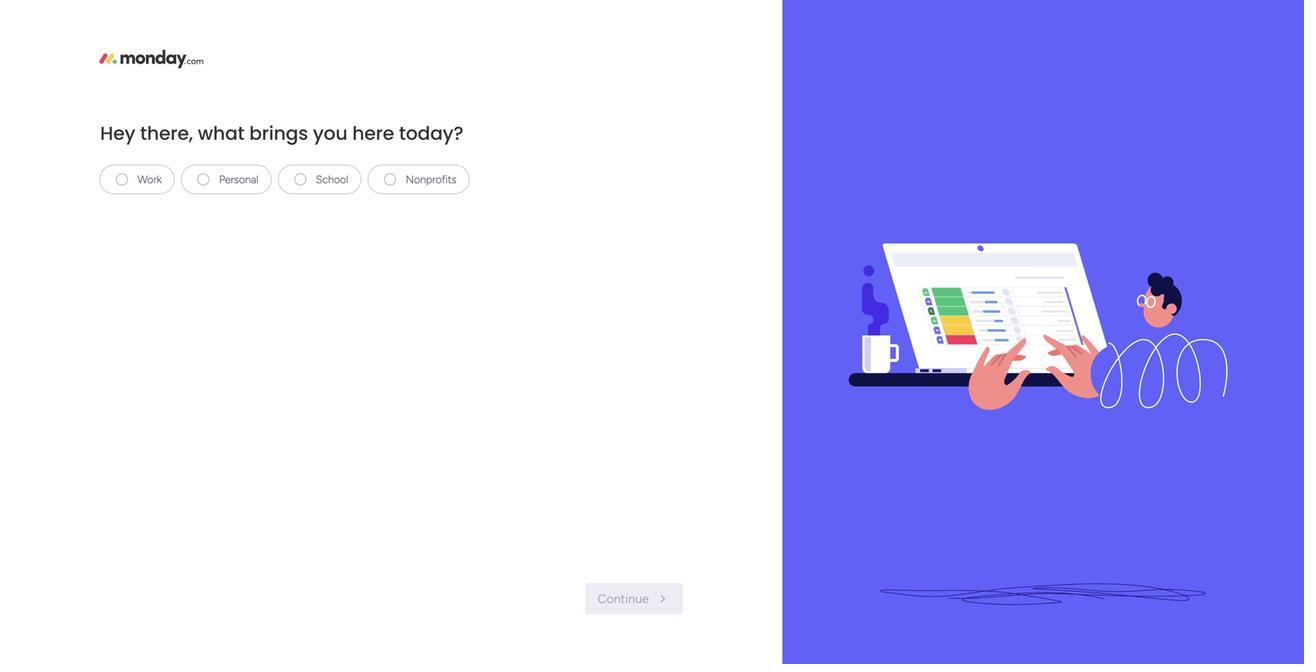 Task type: vqa. For each thing, say whether or not it's contained in the screenshot.
here
yes



Task type: describe. For each thing, give the bounding box(es) containing it.
what
[[198, 120, 245, 146]]

work
[[137, 173, 162, 186]]

brings
[[249, 120, 308, 146]]

here
[[353, 120, 394, 146]]

school
[[316, 173, 348, 186]]

hey
[[100, 120, 135, 146]]

logo image
[[99, 50, 204, 68]]

you
[[313, 120, 348, 146]]

hey there, what brings you here today?
[[100, 120, 464, 146]]

nonprofits
[[406, 173, 457, 186]]



Task type: locate. For each thing, give the bounding box(es) containing it.
there,
[[140, 120, 193, 146]]

personal
[[219, 173, 258, 186]]

today?
[[399, 120, 464, 146]]

what brings you here today? image
[[808, 0, 1280, 664]]



